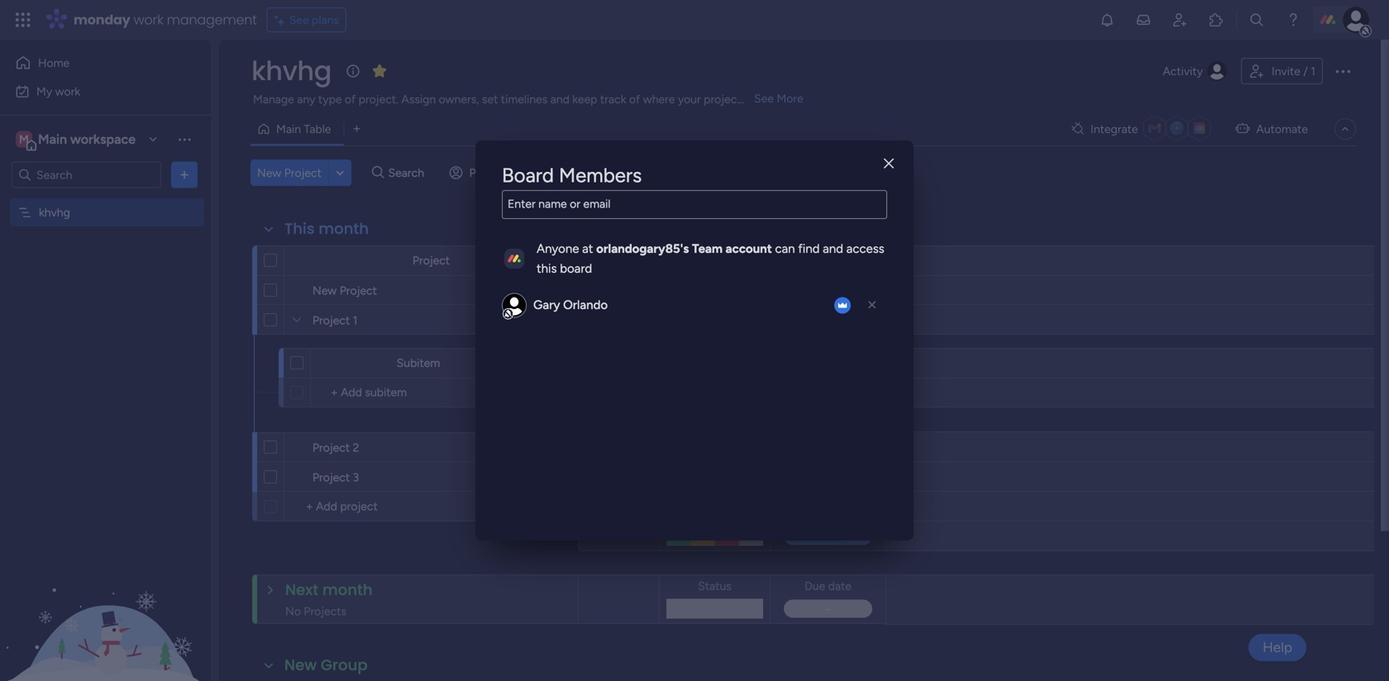 Task type: vqa. For each thing, say whether or not it's contained in the screenshot.
Project
yes



Task type: describe. For each thing, give the bounding box(es) containing it.
new inside button
[[257, 166, 282, 180]]

2 due date field from the top
[[801, 577, 856, 596]]

see for see plans
[[289, 13, 309, 27]]

can
[[776, 242, 796, 256]]

orlandogary85's
[[597, 242, 689, 256]]

sort
[[630, 166, 652, 180]]

due date for second due date "field" from the top of the page
[[805, 580, 852, 594]]

apps image
[[1209, 12, 1225, 28]]

owners,
[[439, 92, 479, 106]]

dapulse integrations image
[[1072, 123, 1085, 135]]

can find and access this board
[[537, 242, 885, 276]]

track
[[601, 92, 627, 106]]

close image
[[884, 158, 894, 170]]

this
[[285, 218, 315, 240]]

next month
[[285, 580, 373, 601]]

khvhg list box
[[0, 195, 211, 450]]

1 vertical spatial new project
[[313, 284, 377, 298]]

type
[[318, 92, 342, 106]]

anyone at orlandogary85's team account
[[537, 242, 773, 256]]

owner
[[602, 254, 637, 268]]

see plans
[[289, 13, 339, 27]]

project 2
[[313, 441, 359, 455]]

activity button
[[1157, 58, 1235, 84]]

0 horizontal spatial and
[[551, 92, 570, 106]]

khvhg inside list box
[[39, 206, 70, 220]]

arrow down image
[[578, 163, 598, 183]]

activity
[[1163, 64, 1204, 78]]

new project inside button
[[257, 166, 322, 180]]

select product image
[[15, 12, 31, 28]]

monday
[[74, 10, 130, 29]]

due date for 2nd due date "field" from the bottom
[[805, 254, 852, 268]]

0 vertical spatial khvhg
[[252, 53, 332, 89]]

workspace image
[[16, 130, 32, 149]]

m
[[19, 132, 29, 146]]

at
[[583, 242, 594, 256]]

keep
[[573, 92, 598, 106]]

gary orlando image
[[1344, 7, 1370, 33]]

board
[[560, 261, 593, 276]]

team
[[692, 242, 723, 256]]

project inside button
[[284, 166, 322, 180]]

manage any type of project. assign owners, set timelines and keep track of where your project stands.
[[253, 92, 781, 106]]

filter
[[546, 166, 572, 180]]

Search field
[[384, 161, 434, 184]]

1 of from the left
[[345, 92, 356, 106]]

main workspace
[[38, 132, 136, 147]]

lottie animation image
[[0, 515, 211, 682]]

integrate
[[1091, 122, 1139, 136]]

main table button
[[251, 116, 344, 142]]

your
[[678, 92, 701, 106]]

inbox image
[[1136, 12, 1153, 28]]

project for project 2
[[313, 441, 350, 455]]

my work
[[36, 84, 80, 98]]

members
[[559, 163, 642, 187]]

group
[[321, 655, 368, 676]]

3
[[353, 471, 359, 485]]

2 status field from the top
[[694, 577, 736, 596]]

home
[[38, 56, 70, 70]]

next
[[285, 580, 319, 601]]

anyone
[[537, 242, 579, 256]]

see plans button
[[267, 7, 347, 32]]

gary orlando link
[[534, 298, 608, 313]]

work for my
[[55, 84, 80, 98]]

assign
[[402, 92, 436, 106]]

v2 search image
[[372, 164, 384, 182]]

this month
[[285, 218, 369, 240]]

management
[[167, 10, 257, 29]]

am
[[869, 314, 885, 327]]



Task type: locate. For each thing, give the bounding box(es) containing it.
automate
[[1257, 122, 1309, 136]]

person
[[470, 166, 505, 180]]

and
[[551, 92, 570, 106], [823, 242, 844, 256]]

1 vertical spatial and
[[823, 242, 844, 256]]

2 due date from the top
[[805, 580, 852, 594]]

project for project 1
[[313, 314, 350, 328]]

new inside field
[[285, 655, 317, 676]]

1 horizontal spatial work
[[134, 10, 163, 29]]

1 horizontal spatial main
[[276, 122, 301, 136]]

nov 15, 09:00 am
[[798, 314, 885, 327]]

0 horizontal spatial work
[[55, 84, 80, 98]]

manage
[[253, 92, 294, 106]]

this
[[537, 261, 557, 276]]

2 date from the top
[[829, 580, 852, 594]]

new project up project 1
[[313, 284, 377, 298]]

of right track
[[629, 92, 640, 106]]

invite
[[1272, 64, 1301, 78]]

see for see more
[[755, 91, 774, 105]]

set
[[482, 92, 498, 106]]

15,
[[821, 314, 834, 327]]

1 vertical spatial due date
[[805, 580, 852, 594]]

main right "workspace" image
[[38, 132, 67, 147]]

0 vertical spatial due date
[[805, 254, 852, 268]]

month inside next month field
[[323, 580, 373, 601]]

and right find on the top of the page
[[823, 242, 844, 256]]

2 of from the left
[[629, 92, 640, 106]]

column information image left can
[[749, 254, 762, 268]]

workspace selection element
[[16, 129, 138, 151]]

1 date from the top
[[829, 254, 852, 268]]

help image
[[1286, 12, 1302, 28]]

sort button
[[603, 160, 662, 186]]

1 vertical spatial work
[[55, 84, 80, 98]]

add view image
[[354, 123, 360, 135]]

person button
[[443, 160, 515, 186]]

1 vertical spatial 1
[[353, 314, 358, 328]]

collapse board header image
[[1339, 122, 1353, 136]]

plans
[[312, 13, 339, 27]]

main
[[276, 122, 301, 136], [38, 132, 67, 147]]

timelines
[[501, 92, 548, 106]]

1 horizontal spatial column information image
[[864, 254, 877, 268]]

find
[[799, 242, 820, 256]]

1 vertical spatial khvhg
[[39, 206, 70, 220]]

khvhg up any
[[252, 53, 332, 89]]

account
[[726, 242, 773, 256]]

1 horizontal spatial of
[[629, 92, 640, 106]]

0 vertical spatial work
[[134, 10, 163, 29]]

option
[[0, 198, 211, 201]]

main inside workspace selection element
[[38, 132, 67, 147]]

0 vertical spatial month
[[319, 218, 369, 240]]

Enter name or email text field
[[502, 190, 888, 219]]

2 vertical spatial new
[[285, 655, 317, 676]]

my
[[36, 84, 52, 98]]

0 horizontal spatial main
[[38, 132, 67, 147]]

project
[[704, 92, 742, 106]]

Owner field
[[598, 252, 641, 270]]

0 vertical spatial due date field
[[801, 252, 856, 270]]

new
[[257, 166, 282, 180], [313, 284, 337, 298], [285, 655, 317, 676]]

0 horizontal spatial khvhg
[[39, 206, 70, 220]]

due
[[805, 254, 826, 268], [805, 580, 826, 594]]

1 column information image from the left
[[749, 254, 762, 268]]

invite / 1 button
[[1242, 58, 1324, 84]]

0 horizontal spatial of
[[345, 92, 356, 106]]

Search in workspace field
[[35, 165, 138, 184]]

new crown image
[[835, 297, 851, 314]]

access
[[847, 242, 885, 256]]

main table
[[276, 122, 331, 136]]

month inside this month field
[[319, 218, 369, 240]]

due for 2nd due date "field" from the bottom
[[805, 254, 826, 268]]

where
[[643, 92, 675, 106]]

board
[[502, 163, 554, 187]]

Status field
[[695, 252, 737, 270], [694, 577, 736, 596]]

month right the this
[[319, 218, 369, 240]]

khvhg field
[[247, 53, 336, 89]]

month for this month
[[319, 218, 369, 240]]

see left plans
[[289, 13, 309, 27]]

column information image up 'am'
[[864, 254, 877, 268]]

month right next
[[323, 580, 373, 601]]

remove from favorites image
[[371, 62, 388, 79]]

filter button
[[520, 160, 598, 186]]

0 vertical spatial and
[[551, 92, 570, 106]]

main for main table
[[276, 122, 301, 136]]

see more link
[[753, 90, 806, 107]]

project 1
[[313, 314, 358, 328]]

/
[[1304, 64, 1309, 78]]

column information image
[[749, 254, 762, 268], [864, 254, 877, 268]]

angle down image
[[336, 167, 344, 179]]

2 column information image from the left
[[864, 254, 877, 268]]

work
[[134, 10, 163, 29], [55, 84, 80, 98]]

main inside main table button
[[276, 122, 301, 136]]

1 vertical spatial status
[[698, 580, 732, 594]]

work right monday
[[134, 10, 163, 29]]

subitem
[[397, 356, 440, 370]]

1 due date field from the top
[[801, 252, 856, 270]]

main left table
[[276, 122, 301, 136]]

2 due from the top
[[805, 580, 826, 594]]

monday work management
[[74, 10, 257, 29]]

more
[[777, 91, 804, 105]]

1 vertical spatial date
[[829, 580, 852, 594]]

1 due from the top
[[805, 254, 826, 268]]

work inside my work "button"
[[55, 84, 80, 98]]

New Group field
[[280, 655, 372, 677]]

Due date field
[[801, 252, 856, 270], [801, 577, 856, 596]]

and inside can find and access this board
[[823, 242, 844, 256]]

any
[[297, 92, 316, 106]]

of right the type
[[345, 92, 356, 106]]

new project button
[[251, 160, 328, 186]]

1 horizontal spatial see
[[755, 91, 774, 105]]

due for second due date "field" from the top of the page
[[805, 580, 826, 594]]

1 vertical spatial see
[[755, 91, 774, 105]]

due date
[[805, 254, 852, 268], [805, 580, 852, 594]]

work right my
[[55, 84, 80, 98]]

new project
[[257, 166, 322, 180], [313, 284, 377, 298]]

khvhg down search in workspace field
[[39, 206, 70, 220]]

workspace
[[70, 132, 136, 147]]

Next month field
[[281, 580, 377, 601]]

new project down main table button
[[257, 166, 322, 180]]

0 horizontal spatial see
[[289, 13, 309, 27]]

project 3
[[313, 471, 359, 485]]

2
[[353, 441, 359, 455]]

stands.
[[745, 92, 781, 106]]

home button
[[10, 50, 178, 76]]

09:00
[[837, 314, 866, 327]]

1 vertical spatial new
[[313, 284, 337, 298]]

lottie animation element
[[0, 515, 211, 682]]

column information image for due date
[[864, 254, 877, 268]]

see left more at right
[[755, 91, 774, 105]]

month for next month
[[323, 580, 373, 601]]

invite / 1
[[1272, 64, 1316, 78]]

show board description image
[[343, 63, 363, 79]]

status for first status field from the top
[[699, 254, 732, 268]]

work for monday
[[134, 10, 163, 29]]

1 horizontal spatial 1
[[1312, 64, 1316, 78]]

help button
[[1249, 635, 1307, 662]]

nov
[[798, 314, 818, 327]]

0 vertical spatial new project
[[257, 166, 322, 180]]

1 vertical spatial due
[[805, 580, 826, 594]]

new group
[[285, 655, 368, 676]]

1 horizontal spatial and
[[823, 242, 844, 256]]

0 vertical spatial date
[[829, 254, 852, 268]]

help
[[1263, 640, 1293, 657]]

invite members image
[[1172, 12, 1189, 28]]

status for 1st status field from the bottom of the page
[[698, 580, 732, 594]]

0 vertical spatial status field
[[695, 252, 737, 270]]

see more
[[755, 91, 804, 105]]

1 status from the top
[[699, 254, 732, 268]]

0 horizontal spatial 1
[[353, 314, 358, 328]]

1 vertical spatial month
[[323, 580, 373, 601]]

project for project 3
[[313, 471, 350, 485]]

0 vertical spatial see
[[289, 13, 309, 27]]

orlando
[[563, 298, 608, 313]]

project.
[[359, 92, 399, 106]]

None text field
[[502, 190, 888, 219]]

of
[[345, 92, 356, 106], [629, 92, 640, 106]]

column information image for status
[[749, 254, 762, 268]]

1 due date from the top
[[805, 254, 852, 268]]

new up project 1
[[313, 284, 337, 298]]

0 vertical spatial due
[[805, 254, 826, 268]]

0 vertical spatial new
[[257, 166, 282, 180]]

0 horizontal spatial column information image
[[749, 254, 762, 268]]

2 status from the top
[[698, 580, 732, 594]]

gary orlando
[[534, 298, 608, 313]]

main for main workspace
[[38, 132, 67, 147]]

gary
[[534, 298, 560, 313]]

1 vertical spatial status field
[[694, 577, 736, 596]]

my work button
[[10, 78, 178, 105]]

notifications image
[[1100, 12, 1116, 28]]

project for project
[[413, 254, 450, 268]]

table
[[304, 122, 331, 136]]

date
[[829, 254, 852, 268], [829, 580, 852, 594]]

board members
[[502, 163, 642, 187]]

autopilot image
[[1236, 118, 1250, 139]]

1 inside button
[[1312, 64, 1316, 78]]

This month field
[[280, 218, 373, 240]]

see
[[289, 13, 309, 27], [755, 91, 774, 105]]

1 status field from the top
[[695, 252, 737, 270]]

project
[[284, 166, 322, 180], [413, 254, 450, 268], [340, 284, 377, 298], [313, 314, 350, 328], [313, 441, 350, 455], [313, 471, 350, 485]]

1 horizontal spatial khvhg
[[252, 53, 332, 89]]

new left group
[[285, 655, 317, 676]]

see inside button
[[289, 13, 309, 27]]

1 vertical spatial due date field
[[801, 577, 856, 596]]

1
[[1312, 64, 1316, 78], [353, 314, 358, 328]]

and left the keep
[[551, 92, 570, 106]]

search everything image
[[1249, 12, 1266, 28]]

new down main table button
[[257, 166, 282, 180]]

0 vertical spatial 1
[[1312, 64, 1316, 78]]

0 vertical spatial status
[[699, 254, 732, 268]]



